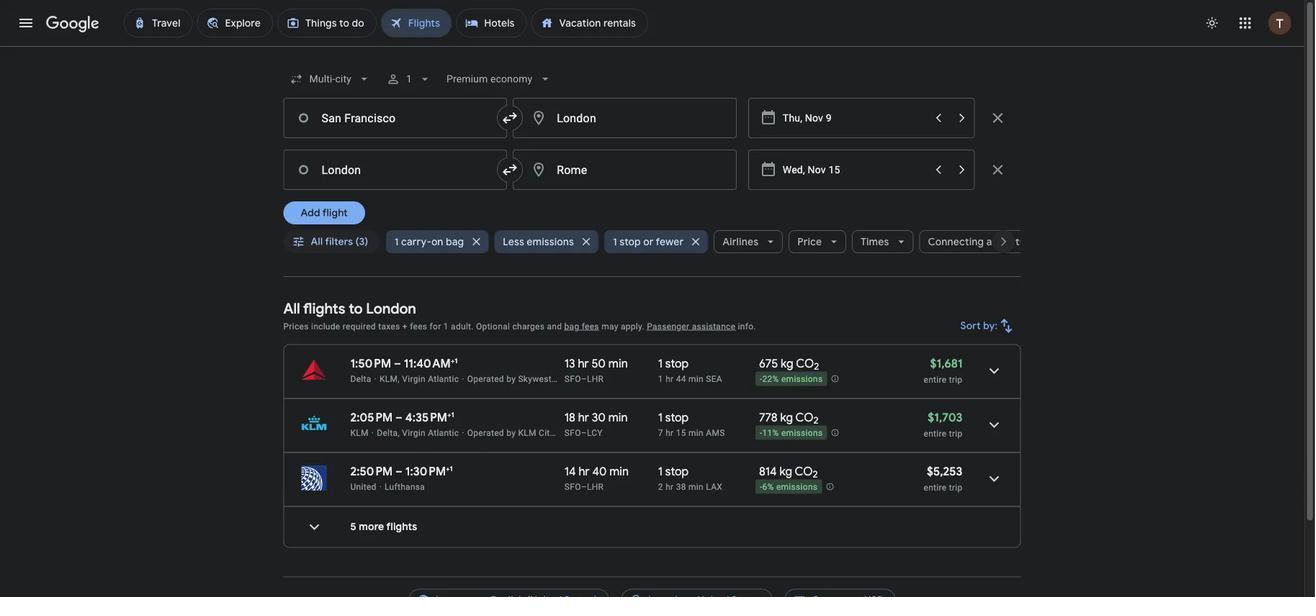 Task type: locate. For each thing, give the bounding box(es) containing it.
entire inside $1,703 entire trip
[[924, 429, 947, 439]]

atlantic down arrival time: 11:40 am on  friday, november 10. text box
[[428, 374, 459, 384]]

add flight button
[[283, 202, 365, 225]]

stop for 18 hr 30 min
[[665, 410, 689, 425]]

2:50 pm
[[350, 465, 393, 479]]

operated for 11:40 am
[[467, 374, 504, 384]]

1 lhr from the top
[[587, 374, 604, 384]]

min right the 15
[[689, 428, 704, 438]]

sfo inside 13 hr 50 min sfo – lhr
[[564, 374, 581, 384]]

by left 'cityhopper'
[[506, 428, 516, 438]]

co inside the 675 kg co 2
[[796, 356, 814, 371]]

trip inside $5,253 entire trip
[[949, 483, 962, 493]]

2 delta from the left
[[574, 374, 595, 384]]

total duration 13 hr 50 min. element
[[564, 356, 658, 373]]

1 vertical spatial sfo
[[564, 428, 581, 438]]

2 up -6% emissions
[[813, 469, 818, 481]]

stop inside 1 stop 7 hr 15 min ams
[[665, 410, 689, 425]]

stop inside 1 stop 2 hr 38 min lax
[[665, 465, 689, 479]]

co for 814
[[795, 465, 813, 479]]

0 horizontal spatial all
[[283, 300, 300, 318]]

1 horizontal spatial all
[[311, 235, 323, 248]]

trip
[[949, 375, 962, 385], [949, 429, 962, 439], [949, 483, 962, 493]]

+ down delta, virgin atlantic
[[446, 465, 450, 474]]

on
[[431, 235, 443, 248]]

None text field
[[283, 98, 507, 138], [283, 150, 507, 190], [513, 150, 737, 190], [283, 98, 507, 138], [283, 150, 507, 190], [513, 150, 737, 190]]

18
[[564, 410, 575, 425]]

fewer
[[655, 235, 683, 248]]

0 vertical spatial  image
[[374, 374, 377, 384]]

by left skywest
[[506, 374, 516, 384]]

hr inside 1 stop 2 hr 38 min lax
[[666, 482, 674, 492]]

taxes
[[378, 322, 400, 332]]

2 vertical spatial co
[[795, 465, 813, 479]]

ams
[[706, 428, 725, 438]]

none search field containing add flight
[[283, 62, 1049, 277]]

sfo down the 13
[[564, 374, 581, 384]]

+ inside 2:05 pm – 4:35 pm + 1
[[447, 410, 451, 419]]

operated right delta, virgin atlantic
[[467, 428, 504, 438]]

total duration 14 hr 40 min. element
[[564, 465, 658, 481]]

virgin down 2:05 pm – 4:35 pm + 1
[[402, 428, 426, 438]]

1 delta from the left
[[350, 374, 371, 384]]

None text field
[[513, 98, 737, 138]]

0 vertical spatial atlantic
[[428, 374, 459, 384]]

1 stop flight. element
[[658, 356, 689, 373], [658, 410, 689, 427], [658, 465, 689, 481]]

stop up 38
[[665, 465, 689, 479]]

1 vertical spatial virgin
[[402, 428, 426, 438]]

flights right the more
[[386, 521, 417, 534]]

2 vertical spatial kg
[[779, 465, 792, 479]]

2 - from the top
[[760, 429, 762, 439]]

1 stop flight. element up the 15
[[658, 410, 689, 427]]

2 trip from the top
[[949, 429, 962, 439]]

None search field
[[283, 62, 1049, 277]]

co up -11% emissions
[[795, 410, 813, 425]]

0 vertical spatial swap origin and destination. image
[[501, 109, 519, 127]]

7
[[658, 428, 663, 438]]

5253 US dollars text field
[[927, 465, 962, 479]]

price
[[797, 235, 821, 248]]

1 stop flight. element for 18 hr 30 min
[[658, 410, 689, 427]]

entire for $1,681
[[924, 375, 947, 385]]

flight
[[322, 207, 348, 220]]

1 horizontal spatial klm
[[518, 428, 536, 438]]

1 inside 1 stop 7 hr 15 min ams
[[658, 410, 663, 425]]

remove flight from london to rome on wed, nov 15 image
[[989, 161, 1006, 179]]

kg inside 778 kg co 2
[[780, 410, 793, 425]]

and
[[547, 322, 562, 332]]

1 operated from the top
[[467, 374, 504, 384]]

0 vertical spatial all
[[311, 235, 323, 248]]

1 vertical spatial bag
[[564, 322, 579, 332]]

min up connection
[[608, 356, 628, 371]]

min right 38
[[689, 482, 704, 492]]

virgin for 11:40 am
[[402, 374, 426, 384]]

atlantic down arrival time: 4:35 pm on  friday, november 10. text box
[[428, 428, 459, 438]]

co inside 778 kg co 2
[[795, 410, 813, 425]]

1 vertical spatial -
[[760, 429, 762, 439]]

bag
[[445, 235, 464, 248], [564, 322, 579, 332]]

adult.
[[451, 322, 474, 332]]

0 vertical spatial operated
[[467, 374, 504, 384]]

delta
[[350, 374, 371, 384], [574, 374, 595, 384]]

emissions down the 675 kg co 2
[[781, 375, 823, 385]]

dba
[[554, 374, 571, 384]]

1 vertical spatial co
[[795, 410, 813, 425]]

1
[[406, 73, 412, 85], [394, 235, 398, 248], [613, 235, 617, 248], [443, 322, 449, 332], [455, 356, 458, 365], [658, 356, 663, 371], [658, 374, 663, 384], [451, 410, 454, 419], [658, 410, 663, 425], [450, 465, 453, 474], [658, 465, 663, 479]]

less emissions button
[[494, 225, 598, 259]]

+ for 1:30 pm
[[446, 465, 450, 474]]

2 left 38
[[658, 482, 663, 492]]

1 klm from the left
[[350, 428, 369, 438]]

2 entire from the top
[[924, 429, 947, 439]]

0 vertical spatial virgin
[[402, 374, 426, 384]]

emissions
[[526, 235, 574, 248], [781, 375, 823, 385], [781, 429, 823, 439], [776, 483, 818, 493]]

trip down $5,253
[[949, 483, 962, 493]]

sfo
[[564, 374, 581, 384], [564, 428, 581, 438], [564, 482, 581, 492]]

1 stop flight. element up 44
[[658, 356, 689, 373]]

2 vertical spatial entire
[[924, 483, 947, 493]]

2 operated from the top
[[467, 428, 504, 438]]

2 inside the 675 kg co 2
[[814, 361, 819, 373]]

klm
[[350, 428, 369, 438], [518, 428, 536, 438]]

sfo down '14'
[[564, 482, 581, 492]]

13
[[564, 356, 575, 371]]

virgin
[[402, 374, 426, 384], [402, 428, 426, 438]]

2 virgin from the top
[[402, 428, 426, 438]]

kg inside 814 kg co 2
[[779, 465, 792, 479]]

by for 18
[[506, 428, 516, 438]]

co
[[796, 356, 814, 371], [795, 410, 813, 425], [795, 465, 813, 479]]

1 inside 1 stop or fewer popup button
[[613, 235, 617, 248]]

1 by from the top
[[506, 374, 516, 384]]

entire down the $1,703
[[924, 429, 947, 439]]

1 entire from the top
[[924, 375, 947, 385]]

flights
[[303, 300, 345, 318], [386, 521, 417, 534]]

Departure time: 2:05 PM. text field
[[350, 410, 393, 425]]

(3)
[[355, 235, 368, 248]]

$1,681
[[930, 356, 962, 371]]

0 horizontal spatial delta
[[350, 374, 371, 384]]

london
[[366, 300, 416, 318]]

11%
[[762, 429, 779, 439]]

bag right on
[[445, 235, 464, 248]]

hr inside 14 hr 40 min sfo – lhr
[[579, 465, 590, 479]]

814 kg co 2
[[759, 465, 818, 481]]

lax
[[706, 482, 722, 492]]

kg up -11% emissions
[[780, 410, 793, 425]]

fees left for
[[410, 322, 427, 332]]

trip inside $1,703 entire trip
[[949, 429, 962, 439]]

0 vertical spatial kg
[[781, 356, 793, 371]]

 image left klm,
[[374, 374, 377, 384]]

sfo inside 14 hr 40 min sfo – lhr
[[564, 482, 581, 492]]

leaves san francisco international airport at 1:50 pm on thursday, november 9 and arrives at heathrow airport at 11:40 am on friday, november 10. element
[[350, 356, 458, 371]]

kg for 675
[[781, 356, 793, 371]]

3 - from the top
[[760, 483, 762, 493]]

- down 778
[[760, 429, 762, 439]]

may
[[601, 322, 618, 332]]

trip inside $1,681 entire trip
[[949, 375, 962, 385]]

hr right 7
[[666, 428, 674, 438]]

virgin down 1:50 pm – 11:40 am + 1
[[402, 374, 426, 384]]

2 up -11% emissions
[[813, 415, 819, 427]]

2 1 stop flight. element from the top
[[658, 410, 689, 427]]

atlantic
[[428, 374, 459, 384], [428, 428, 459, 438]]

1 vertical spatial 1 stop flight. element
[[658, 410, 689, 427]]

2 atlantic from the top
[[428, 428, 459, 438]]

None field
[[283, 66, 377, 92], [441, 66, 558, 92], [283, 66, 377, 92], [441, 66, 558, 92]]

required
[[343, 322, 376, 332]]

+ inside 1:50 pm – 11:40 am + 1
[[451, 356, 455, 365]]

co up -6% emissions
[[795, 465, 813, 479]]

min inside 1 stop 1 hr 44 min sea
[[689, 374, 704, 384]]

all up prices at the left bottom of page
[[283, 300, 300, 318]]

3 sfo from the top
[[564, 482, 581, 492]]

814
[[759, 465, 777, 479]]

0 vertical spatial trip
[[949, 375, 962, 385]]

sfo inside 18 hr 30 min sfo – lcy
[[564, 428, 581, 438]]

2 swap origin and destination. image from the top
[[501, 161, 519, 179]]

0 vertical spatial bag
[[445, 235, 464, 248]]

flight details. leaves san francisco international airport at 1:50 pm on thursday, november 9 and arrives at heathrow airport at 11:40 am on friday, november 10. image
[[977, 354, 1011, 389]]

-11% emissions
[[760, 429, 823, 439]]

0 vertical spatial lhr
[[587, 374, 604, 384]]

flights up include
[[303, 300, 345, 318]]

stop left or
[[619, 235, 640, 248]]

1 vertical spatial swap origin and destination. image
[[501, 161, 519, 179]]

778 kg co 2
[[759, 410, 819, 427]]

0 vertical spatial -
[[760, 375, 762, 385]]

2 vertical spatial trip
[[949, 483, 962, 493]]

min inside 13 hr 50 min sfo – lhr
[[608, 356, 628, 371]]

1 trip from the top
[[949, 375, 962, 385]]

- down the 814
[[760, 483, 762, 493]]

emissions down 814 kg co 2
[[776, 483, 818, 493]]

 image
[[374, 374, 377, 384], [372, 428, 374, 438]]

passenger
[[647, 322, 689, 332]]

1 sfo from the top
[[564, 374, 581, 384]]

1 inside 1:50 pm – 11:40 am + 1
[[455, 356, 458, 365]]

sfo for 14
[[564, 482, 581, 492]]

+ down "adult."
[[451, 356, 455, 365]]

- down 675
[[760, 375, 762, 385]]

optional
[[476, 322, 510, 332]]

entire inside $1,681 entire trip
[[924, 375, 947, 385]]

by:
[[983, 320, 998, 333]]

2 lhr from the top
[[587, 482, 604, 492]]

$1,703 entire trip
[[924, 410, 962, 439]]

2
[[814, 361, 819, 373], [813, 415, 819, 427], [813, 469, 818, 481], [658, 482, 663, 492]]

co inside 814 kg co 2
[[795, 465, 813, 479]]

hr left 38
[[666, 482, 674, 492]]

kg
[[781, 356, 793, 371], [780, 410, 793, 425], [779, 465, 792, 479]]

co for 778
[[795, 410, 813, 425]]

lhr inside 14 hr 40 min sfo – lhr
[[587, 482, 604, 492]]

min right 30
[[608, 410, 628, 425]]

min right 44
[[689, 374, 704, 384]]

klm down 2:05 pm text box
[[350, 428, 369, 438]]

leaves san francisco international airport at 2:05 pm on thursday, november 9 and arrives at london city airport at 4:35 pm on friday, november 10. element
[[350, 410, 454, 425]]

3 1 stop flight. element from the top
[[658, 465, 689, 481]]

1 1 stop flight. element from the top
[[658, 356, 689, 373]]

2 up '-22% emissions'
[[814, 361, 819, 373]]

1 vertical spatial entire
[[924, 429, 947, 439]]

hr left 44
[[666, 374, 674, 384]]

13 hr 50 min sfo – lhr
[[564, 356, 628, 384]]

2 sfo from the top
[[564, 428, 581, 438]]

lhr down 50
[[587, 374, 604, 384]]

0 vertical spatial 1 stop flight. element
[[658, 356, 689, 373]]

$5,253 entire trip
[[924, 465, 962, 493]]

2 vertical spatial 1 stop flight. element
[[658, 465, 689, 481]]

1 virgin from the top
[[402, 374, 426, 384]]

 image
[[379, 482, 382, 492]]

1 horizontal spatial flights
[[386, 521, 417, 534]]

3 entire from the top
[[924, 483, 947, 493]]

swap origin and destination. image for departure text box
[[501, 161, 519, 179]]

 image down 2:05 pm text box
[[372, 428, 374, 438]]

1 swap origin and destination. image from the top
[[501, 109, 519, 127]]

+ up delta, virgin atlantic
[[447, 410, 451, 419]]

trip down the $1,703
[[949, 429, 962, 439]]

kg inside the 675 kg co 2
[[781, 356, 793, 371]]

co up '-22% emissions'
[[796, 356, 814, 371]]

lhr down 40
[[587, 482, 604, 492]]

1 vertical spatial all
[[283, 300, 300, 318]]

1 atlantic from the top
[[428, 374, 459, 384]]

stop
[[619, 235, 640, 248], [665, 356, 689, 371], [665, 410, 689, 425], [665, 465, 689, 479]]

entire down $1,681
[[924, 375, 947, 385]]

filters
[[325, 235, 353, 248]]

by for 13
[[506, 374, 516, 384]]

1 vertical spatial by
[[506, 428, 516, 438]]

lcy
[[587, 428, 603, 438]]

hr inside 1 stop 7 hr 15 min ams
[[666, 428, 674, 438]]

1 inside 2:05 pm – 4:35 pm + 1
[[451, 410, 454, 419]]

fees left may
[[582, 322, 599, 332]]

all left "filters"
[[311, 235, 323, 248]]

flight details. leaves san francisco international airport at 2:50 pm on thursday, november 9 and arrives at heathrow airport at 1:30 pm on friday, november 10. image
[[977, 462, 1011, 497]]

stop up the 15
[[665, 410, 689, 425]]

30
[[592, 410, 606, 425]]

hr inside 18 hr 30 min sfo – lcy
[[578, 410, 589, 425]]

1 stop flight. element up 38
[[658, 465, 689, 481]]

kg up -6% emissions
[[779, 465, 792, 479]]

1 vertical spatial operated
[[467, 428, 504, 438]]

times button
[[852, 225, 913, 259]]

operated for 4:35 pm
[[467, 428, 504, 438]]

klm,
[[380, 374, 400, 384]]

swap origin and destination. image for departure text field
[[501, 109, 519, 127]]

min inside 14 hr 40 min sfo – lhr
[[609, 465, 629, 479]]

– inside 18 hr 30 min sfo – lcy
[[581, 428, 587, 438]]

0 vertical spatial sfo
[[564, 374, 581, 384]]

675
[[759, 356, 778, 371]]

layover (1 of 1) is a 2 hr 38 min layover at los angeles international airport in los angeles. element
[[658, 481, 752, 493]]

0 horizontal spatial flights
[[303, 300, 345, 318]]

main menu image
[[17, 14, 35, 32]]

swap origin and destination. image
[[501, 109, 519, 127], [501, 161, 519, 179]]

+ inside 2:50 pm – 1:30 pm + 1
[[446, 465, 450, 474]]

hr right the 13
[[578, 356, 589, 371]]

2 inside 814 kg co 2
[[813, 469, 818, 481]]

delta down 1:50 pm
[[350, 374, 371, 384]]

trip down 1681 us dollars text box
[[949, 375, 962, 385]]

+ right taxes
[[402, 322, 408, 332]]

2 by from the top
[[506, 428, 516, 438]]

+ for 4:35 pm
[[447, 410, 451, 419]]

1 inside 2:50 pm – 1:30 pm + 1
[[450, 465, 453, 474]]

0 vertical spatial entire
[[924, 375, 947, 385]]

stop up 44
[[665, 356, 689, 371]]

operated by klm cityhopper
[[467, 428, 582, 438]]

all
[[311, 235, 323, 248], [283, 300, 300, 318]]

hr inside 1 stop 1 hr 44 min sea
[[666, 374, 674, 384]]

-22% emissions
[[760, 375, 823, 385]]

sfo for 18
[[564, 428, 581, 438]]

emissions down 778 kg co 2
[[781, 429, 823, 439]]

Arrival time: 4:35 PM on  Friday, November 10. text field
[[405, 410, 454, 425]]

1 stop or fewer
[[613, 235, 683, 248]]

0 vertical spatial by
[[506, 374, 516, 384]]

1 vertical spatial lhr
[[587, 482, 604, 492]]

hr right 18
[[578, 410, 589, 425]]

2 klm from the left
[[518, 428, 536, 438]]

remove flight from san francisco to london on thu, nov 9 image
[[989, 109, 1006, 127]]

+
[[402, 322, 408, 332], [451, 356, 455, 365], [447, 410, 451, 419], [446, 465, 450, 474]]

0 horizontal spatial klm
[[350, 428, 369, 438]]

connecting airports button
[[919, 225, 1049, 259]]

Arrival time: 1:30 PM on  Friday, November 10. text field
[[405, 465, 453, 479]]

1 inside 1 popup button
[[406, 73, 412, 85]]

all inside button
[[311, 235, 323, 248]]

1 - from the top
[[760, 375, 762, 385]]

all for all filters (3)
[[311, 235, 323, 248]]

to
[[349, 300, 363, 318]]

klm left 'cityhopper'
[[518, 428, 536, 438]]

0 vertical spatial co
[[796, 356, 814, 371]]

0 horizontal spatial bag
[[445, 235, 464, 248]]

min inside 18 hr 30 min sfo – lcy
[[608, 410, 628, 425]]

1 stop flight. element for 13 hr 50 min
[[658, 356, 689, 373]]

operated left skywest
[[467, 374, 504, 384]]

1 vertical spatial kg
[[780, 410, 793, 425]]

min right 40
[[609, 465, 629, 479]]

1 vertical spatial trip
[[949, 429, 962, 439]]

trip for $5,253
[[949, 483, 962, 493]]

1 vertical spatial  image
[[372, 428, 374, 438]]

3 trip from the top
[[949, 483, 962, 493]]

2 for 675
[[814, 361, 819, 373]]

hr right '14'
[[579, 465, 590, 479]]

kg up '-22% emissions'
[[781, 356, 793, 371]]

lhr
[[587, 374, 604, 384], [587, 482, 604, 492]]

sfo down 18
[[564, 428, 581, 438]]

5
[[350, 521, 356, 534]]

0 horizontal spatial fees
[[410, 322, 427, 332]]

entire down $5,253
[[924, 483, 947, 493]]

lhr inside 13 hr 50 min sfo – lhr
[[587, 374, 604, 384]]

sea
[[706, 374, 722, 384]]

entire inside $5,253 entire trip
[[924, 483, 947, 493]]

1 horizontal spatial delta
[[574, 374, 595, 384]]

airlines
[[722, 235, 758, 248]]

2 for 778
[[813, 415, 819, 427]]

1 horizontal spatial fees
[[582, 322, 599, 332]]

Departure time: 2:50 PM. text field
[[350, 465, 393, 479]]

emissions right less
[[526, 235, 574, 248]]

2 vertical spatial -
[[760, 483, 762, 493]]

kg for 814
[[779, 465, 792, 479]]

2 vertical spatial sfo
[[564, 482, 581, 492]]

2 inside 778 kg co 2
[[813, 415, 819, 427]]

fees
[[410, 322, 427, 332], [582, 322, 599, 332]]

delta down the 13
[[574, 374, 595, 384]]

bag right and
[[564, 322, 579, 332]]

atlantic for 11:40 am
[[428, 374, 459, 384]]

more
[[359, 521, 384, 534]]

1 vertical spatial flights
[[386, 521, 417, 534]]

1 vertical spatial atlantic
[[428, 428, 459, 438]]

bag inside 1 carry-on bag popup button
[[445, 235, 464, 248]]

stop inside 1 stop 1 hr 44 min sea
[[665, 356, 689, 371]]

entire for $5,253
[[924, 483, 947, 493]]



Task type: vqa. For each thing, say whether or not it's contained in the screenshot.
the top ·
no



Task type: describe. For each thing, give the bounding box(es) containing it.
trip for $1,703
[[949, 429, 962, 439]]

next image
[[986, 225, 1021, 259]]

1:50 pm
[[350, 356, 391, 371]]

4:35 pm
[[405, 410, 447, 425]]

– inside 14 hr 40 min sfo – lhr
[[581, 482, 587, 492]]

778
[[759, 410, 777, 425]]

Arrival time: 11:40 AM on  Friday, November 10. text field
[[404, 356, 458, 371]]

emissions inside popup button
[[526, 235, 574, 248]]

loading results progress bar
[[0, 46, 1304, 49]]

airlines button
[[713, 225, 783, 259]]

15
[[676, 428, 686, 438]]

1 carry-on bag button
[[386, 225, 488, 259]]

11:40 am
[[404, 356, 451, 371]]

price button
[[788, 225, 846, 259]]

1703 US dollars text field
[[928, 410, 962, 425]]

- for 675
[[760, 375, 762, 385]]

airports
[[986, 235, 1024, 248]]

1 inside 1 carry-on bag popup button
[[394, 235, 398, 248]]

1 stop flight. element for 14 hr 40 min
[[658, 465, 689, 481]]

emissions for 778
[[781, 429, 823, 439]]

22%
[[762, 375, 779, 385]]

stop inside 1 stop or fewer popup button
[[619, 235, 640, 248]]

- for 814
[[760, 483, 762, 493]]

2:05 pm – 4:35 pm + 1
[[350, 410, 454, 425]]

lufthansa
[[385, 482, 425, 492]]

-6% emissions
[[760, 483, 818, 493]]

all filters (3) button
[[283, 225, 380, 259]]

emissions for 814
[[776, 483, 818, 493]]

passenger assistance button
[[647, 322, 736, 332]]

stop for 13 hr 50 min
[[665, 356, 689, 371]]

connecting
[[928, 235, 984, 248]]

38
[[676, 482, 686, 492]]

united
[[350, 482, 376, 492]]

 image for 2:05 pm
[[372, 428, 374, 438]]

delta,
[[377, 428, 400, 438]]

1:50 pm – 11:40 am + 1
[[350, 356, 458, 371]]

1 carry-on bag
[[394, 235, 464, 248]]

operated by skywest dba delta connection
[[467, 374, 643, 384]]

stop for 14 hr 40 min
[[665, 465, 689, 479]]

Departure text field
[[783, 151, 926, 189]]

charges
[[512, 322, 545, 332]]

prices include required taxes + fees for 1 adult. optional charges and bag fees may apply. passenger assistance
[[283, 322, 736, 332]]

1 inside 1 stop 2 hr 38 min lax
[[658, 465, 663, 479]]

2 for 814
[[813, 469, 818, 481]]

18 hr 30 min sfo – lcy
[[564, 410, 628, 438]]

flight details. leaves san francisco international airport at 2:05 pm on thursday, november 9 and arrives at london city airport at 4:35 pm on friday, november 10. image
[[977, 408, 1011, 443]]

$1,681 entire trip
[[924, 356, 962, 385]]

virgin for 4:35 pm
[[402, 428, 426, 438]]

layover (1 of 1) is a 1 hr 44 min layover at seattle-tacoma international airport in seattle. element
[[658, 373, 752, 385]]

kg for 778
[[780, 410, 793, 425]]

Departure text field
[[783, 99, 926, 138]]

apply.
[[621, 322, 644, 332]]

less
[[502, 235, 524, 248]]

sort by: button
[[955, 309, 1021, 344]]

 image for 1:50 pm
[[374, 374, 377, 384]]

$1,703
[[928, 410, 962, 425]]

1 stop 7 hr 15 min ams
[[658, 410, 725, 438]]

sfo for 13
[[564, 374, 581, 384]]

all filters (3)
[[311, 235, 368, 248]]

2 fees from the left
[[582, 322, 599, 332]]

1681 US dollars text field
[[930, 356, 962, 371]]

atlantic for 4:35 pm
[[428, 428, 459, 438]]

min inside 1 stop 2 hr 38 min lax
[[689, 482, 704, 492]]

40
[[592, 465, 607, 479]]

0 vertical spatial flights
[[303, 300, 345, 318]]

1 button
[[380, 62, 438, 97]]

1 stop 1 hr 44 min sea
[[658, 356, 722, 384]]

entire for $1,703
[[924, 429, 947, 439]]

2 inside 1 stop 2 hr 38 min lax
[[658, 482, 663, 492]]

5 more flights
[[350, 521, 417, 534]]

2:05 pm
[[350, 410, 393, 425]]

less emissions
[[502, 235, 574, 248]]

– inside 13 hr 50 min sfo – lhr
[[581, 374, 587, 384]]

5 more flights image
[[297, 510, 332, 545]]

total duration 18 hr 30 min. element
[[564, 410, 658, 427]]

Departure time: 1:50 PM. text field
[[350, 356, 391, 371]]

klm, virgin atlantic
[[380, 374, 459, 384]]

hr inside 13 hr 50 min sfo – lhr
[[578, 356, 589, 371]]

1 horizontal spatial bag
[[564, 322, 579, 332]]

emissions for 675
[[781, 375, 823, 385]]

prices
[[283, 322, 309, 332]]

or
[[643, 235, 653, 248]]

+ for 11:40 am
[[451, 356, 455, 365]]

44
[[676, 374, 686, 384]]

lhr for 50
[[587, 374, 604, 384]]

1 stop or fewer button
[[604, 225, 708, 259]]

skywest
[[518, 374, 552, 384]]

1 fees from the left
[[410, 322, 427, 332]]

6%
[[762, 483, 774, 493]]

all for all flights to london
[[283, 300, 300, 318]]

2:50 pm – 1:30 pm + 1
[[350, 465, 453, 479]]

sort by:
[[961, 320, 998, 333]]

add flight
[[301, 207, 348, 220]]

connecting airports
[[928, 235, 1024, 248]]

lhr for 40
[[587, 482, 604, 492]]

14
[[564, 465, 576, 479]]

bag fees button
[[564, 322, 599, 332]]

add
[[301, 207, 320, 220]]

for
[[430, 322, 441, 332]]

675 kg co 2
[[759, 356, 819, 373]]

leaves san francisco international airport at 2:50 pm on thursday, november 9 and arrives at heathrow airport at 1:30 pm on friday, november 10. element
[[350, 465, 453, 479]]

cityhopper
[[539, 428, 582, 438]]

min inside 1 stop 7 hr 15 min ams
[[689, 428, 704, 438]]

layover (1 of 1) is a 7 hr 15 min layover at amsterdam airport schiphol in amsterdam. element
[[658, 427, 752, 439]]

co for 675
[[796, 356, 814, 371]]

include
[[311, 322, 340, 332]]

connection
[[597, 374, 643, 384]]

trip for $1,681
[[949, 375, 962, 385]]

assistance
[[692, 322, 736, 332]]

times
[[860, 235, 889, 248]]

change appearance image
[[1195, 6, 1229, 40]]

1:30 pm
[[405, 465, 446, 479]]

delta, virgin atlantic
[[377, 428, 459, 438]]

all flights to london
[[283, 300, 416, 318]]

carry-
[[401, 235, 431, 248]]

50
[[592, 356, 606, 371]]

1 stop 2 hr 38 min lax
[[658, 465, 722, 492]]

sort
[[961, 320, 981, 333]]

- for 778
[[760, 429, 762, 439]]



